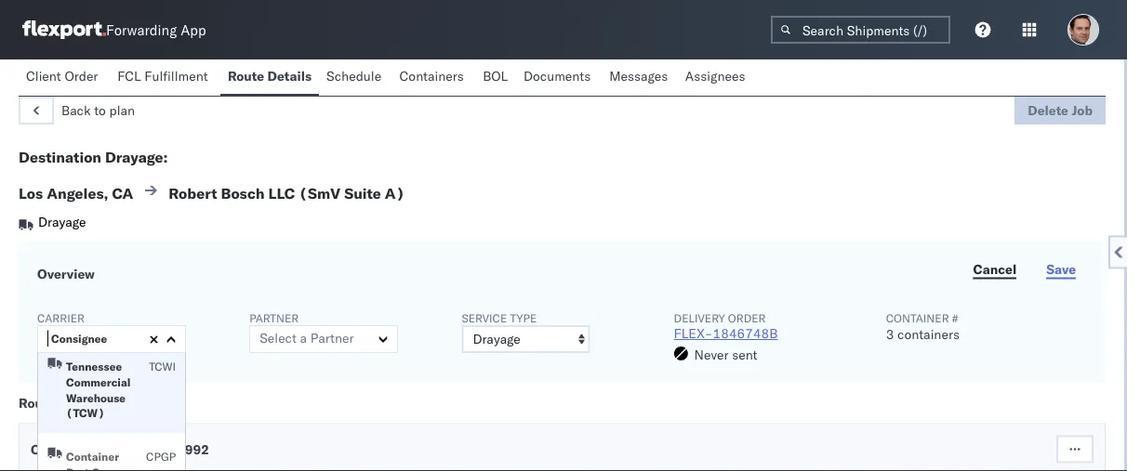 Task type: vqa. For each thing, say whether or not it's contained in the screenshot.
"Route" to the left
yes



Task type: describe. For each thing, give the bounding box(es) containing it.
documents button
[[516, 60, 602, 96]]

service type
[[462, 311, 537, 325]]

route for route
[[19, 395, 55, 411]]

los angeles, ca
[[19, 184, 133, 203]]

hlxu8034992
[[117, 442, 209, 458]]

documents
[[524, 68, 591, 84]]

robert
[[169, 184, 217, 203]]

cpgp
[[146, 450, 176, 464]]

service
[[462, 311, 507, 325]]

forwarding app link
[[22, 20, 206, 39]]

tennessee
[[66, 360, 122, 374]]

client
[[26, 68, 61, 84]]

fcl fulfillment button
[[110, 60, 220, 96]]

list box containing tennessee commercial warehouse (tcw)
[[38, 344, 185, 472]]

overview
[[37, 266, 95, 282]]

order
[[65, 68, 98, 84]]

never sent
[[695, 347, 758, 363]]

robert bosch llc (smv suite a)
[[169, 184, 405, 203]]

container # 3 containers
[[887, 311, 960, 343]]

plan
[[109, 102, 135, 119]]

delivery order
[[674, 311, 766, 325]]

(tcw)
[[66, 407, 105, 421]]

ca
[[112, 184, 133, 203]]

fcl
[[118, 68, 141, 84]]

container port grou
[[66, 450, 125, 472]]

containers
[[898, 327, 960, 343]]

back to plan
[[61, 102, 135, 119]]

#
[[953, 311, 959, 325]]

bol button
[[476, 60, 516, 96]]

never
[[695, 347, 729, 363]]

order
[[728, 311, 766, 325]]

select
[[260, 330, 297, 347]]

los
[[19, 184, 43, 203]]

container for container #
[[887, 311, 950, 325]]

container inside container port grou
[[66, 450, 119, 464]]

tennessee commercial warehouse (tcw)
[[66, 360, 131, 421]]

1 horizontal spatial partner
[[311, 330, 354, 347]]

containers
[[400, 68, 464, 84]]

containers button
[[392, 60, 476, 96]]

tcwi
[[149, 360, 176, 374]]

flex-1846748b
[[674, 326, 778, 342]]

forwarding app
[[106, 21, 206, 39]]

messages
[[610, 68, 668, 84]]

warehouse
[[66, 391, 126, 405]]

angeles,
[[47, 184, 108, 203]]

bosch
[[221, 184, 265, 203]]



Task type: locate. For each thing, give the bounding box(es) containing it.
0 horizontal spatial route
[[19, 395, 55, 411]]

0 vertical spatial partner
[[250, 311, 299, 325]]

llc
[[269, 184, 295, 203]]

route for route details
[[228, 68, 264, 84]]

suite
[[344, 184, 381, 203]]

schedule
[[327, 68, 382, 84]]

partner up 'select'
[[250, 311, 299, 325]]

3
[[887, 327, 895, 343]]

commercial
[[66, 376, 131, 390]]

forwarding
[[106, 21, 177, 39]]

route
[[228, 68, 264, 84], [19, 395, 55, 411]]

(smv
[[299, 184, 341, 203]]

container 1 hlxu8034992
[[31, 442, 209, 458]]

0 horizontal spatial partner
[[250, 311, 299, 325]]

cancel button
[[963, 256, 1029, 284]]

a
[[300, 330, 307, 347]]

container inside container # 3 containers
[[887, 311, 950, 325]]

1 vertical spatial partner
[[311, 330, 354, 347]]

flex-
[[674, 326, 713, 342]]

None field
[[47, 327, 52, 351]]

0 vertical spatial route
[[228, 68, 264, 84]]

partner
[[250, 311, 299, 325], [311, 330, 354, 347]]

type
[[510, 311, 537, 325]]

fcl fulfillment
[[118, 68, 208, 84]]

schedule button
[[319, 60, 392, 96]]

drayage:
[[105, 148, 168, 167]]

container
[[887, 311, 950, 325], [31, 442, 93, 458], [66, 450, 119, 464]]

fulfillment
[[145, 68, 208, 84]]

delivery
[[674, 311, 726, 325]]

1
[[96, 442, 104, 458]]

1 vertical spatial route
[[19, 395, 55, 411]]

container for container
[[31, 442, 93, 458]]

cancel
[[974, 261, 1017, 277]]

destination drayage:
[[19, 148, 168, 167]]

assignees button
[[678, 60, 757, 96]]

messages button
[[602, 60, 678, 96]]

flex-1846748b button
[[674, 326, 778, 342]]

carrier
[[37, 311, 85, 325]]

flexport. image
[[22, 20, 106, 39]]

route details
[[228, 68, 312, 84]]

save
[[1047, 261, 1077, 277]]

route left '(tcw)' on the left bottom of the page
[[19, 395, 55, 411]]

bol
[[483, 68, 508, 84]]

route details button
[[220, 60, 319, 96]]

1 horizontal spatial route
[[228, 68, 264, 84]]

app
[[181, 21, 206, 39]]

client order
[[26, 68, 98, 84]]

1846748b
[[713, 326, 778, 342]]

sent
[[732, 347, 758, 363]]

consignee
[[51, 332, 107, 346]]

port
[[66, 466, 89, 472]]

list box
[[38, 344, 185, 472]]

drayage
[[38, 214, 86, 230]]

save button
[[1036, 256, 1088, 284]]

a)
[[385, 184, 405, 203]]

route left details
[[228, 68, 264, 84]]

assignees
[[686, 68, 746, 84]]

details
[[268, 68, 312, 84]]

to
[[94, 102, 106, 119]]

back
[[61, 102, 91, 119]]

Search Shipments (/) text field
[[771, 16, 951, 44]]

partner right a
[[311, 330, 354, 347]]

select a partner
[[260, 330, 354, 347]]

client order button
[[19, 60, 110, 96]]

destination
[[19, 148, 102, 167]]

route inside 'button'
[[228, 68, 264, 84]]



